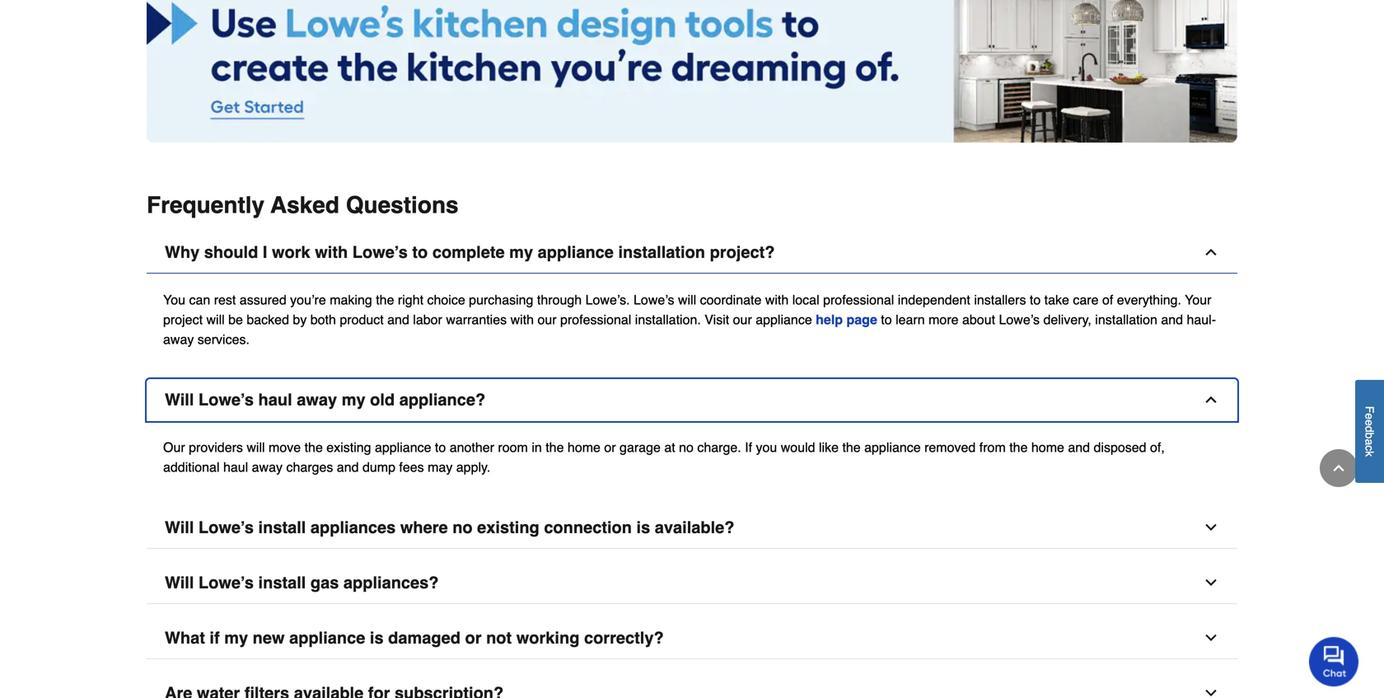 Task type: locate. For each thing, give the bounding box(es) containing it.
2 vertical spatial my
[[224, 629, 248, 647]]

0 vertical spatial install
[[258, 518, 306, 537]]

0 horizontal spatial will
[[206, 312, 225, 327]]

to up may
[[435, 440, 446, 455]]

page
[[847, 312, 878, 327]]

chevron up image down haul- at the right top
[[1203, 392, 1220, 408]]

0 horizontal spatial haul
[[223, 460, 248, 475]]

1 vertical spatial chevron up image
[[1203, 392, 1220, 408]]

chevron down image for will lowe's install appliances where no existing connection is available?
[[1203, 519, 1220, 536]]

with right work
[[315, 243, 348, 262]]

0 vertical spatial installation
[[619, 243, 706, 262]]

1 horizontal spatial with
[[511, 312, 534, 327]]

is
[[637, 518, 650, 537], [370, 629, 384, 647]]

will lowe's install gas appliances? button
[[147, 562, 1238, 604]]

to up right
[[412, 243, 428, 262]]

0 horizontal spatial away
[[163, 332, 194, 347]]

the inside you can rest assured you're making the right choice purchasing through lowe's. lowe's will coordinate with local professional independent installers to take care of everything. your project will be backed by both product and labor warranties with our professional installation. visit our appliance
[[376, 292, 394, 307]]

if
[[745, 440, 753, 455]]

you
[[756, 440, 777, 455]]

d
[[1364, 426, 1377, 433]]

1 chevron up image from the top
[[1203, 244, 1220, 261]]

or inside button
[[465, 629, 482, 647]]

2 vertical spatial with
[[511, 312, 534, 327]]

right
[[398, 292, 424, 307]]

will up the installation.
[[678, 292, 697, 307]]

appliance inside button
[[289, 629, 365, 647]]

will left be
[[206, 312, 225, 327]]

install for gas
[[258, 573, 306, 592]]

will left move
[[247, 440, 265, 455]]

2 vertical spatial away
[[252, 460, 283, 475]]

to left learn
[[881, 312, 892, 327]]

the right "in"
[[546, 440, 564, 455]]

dump
[[363, 460, 396, 475]]

1 vertical spatial or
[[465, 629, 482, 647]]

be
[[228, 312, 243, 327]]

1 chevron down image from the top
[[1203, 519, 1220, 536]]

or inside our providers will move the existing appliance to another room in the home or garage at no charge. if you would like the appliance removed from the home and disposed of, additional haul away charges and dump fees may apply.
[[604, 440, 616, 455]]

install up will lowe's install gas appliances?
[[258, 518, 306, 537]]

1 vertical spatial chevron down image
[[1203, 685, 1220, 698]]

2 e from the top
[[1364, 420, 1377, 426]]

will up what on the left of the page
[[165, 573, 194, 592]]

everything.
[[1117, 292, 1182, 307]]

0 vertical spatial or
[[604, 440, 616, 455]]

our
[[538, 312, 557, 327], [733, 312, 752, 327]]

project
[[163, 312, 203, 327]]

away down move
[[252, 460, 283, 475]]

will inside will lowe's haul away my old appliance? button
[[165, 390, 194, 409]]

0 horizontal spatial is
[[370, 629, 384, 647]]

1 vertical spatial will
[[165, 518, 194, 537]]

chevron down image
[[1203, 519, 1220, 536], [1203, 575, 1220, 591]]

and inside to learn more about lowe's delivery, installation and haul- away services.
[[1162, 312, 1184, 327]]

1 vertical spatial my
[[342, 390, 366, 409]]

available?
[[655, 518, 735, 537]]

with
[[315, 243, 348, 262], [766, 292, 789, 307], [511, 312, 534, 327]]

2 will from the top
[[165, 518, 194, 537]]

professional up the page
[[823, 292, 895, 307]]

additional
[[163, 460, 220, 475]]

lowe's
[[353, 243, 408, 262], [634, 292, 675, 307], [999, 312, 1040, 327], [199, 390, 254, 409], [199, 518, 254, 537], [199, 573, 254, 592]]

chevron up image inside why should i work with lowe's to complete my appliance installation project? button
[[1203, 244, 1220, 261]]

will for will lowe's install appliances where no existing connection is available?
[[165, 518, 194, 537]]

1 vertical spatial installation
[[1096, 312, 1158, 327]]

1 horizontal spatial is
[[637, 518, 650, 537]]

will down additional
[[165, 518, 194, 537]]

my left old
[[342, 390, 366, 409]]

to learn more about lowe's delivery, installation and haul- away services.
[[163, 312, 1217, 347]]

0 vertical spatial no
[[679, 440, 694, 455]]

0 vertical spatial chevron up image
[[1203, 244, 1220, 261]]

use lowe's kitchen design tools to create the kitchen you're dreaming of. get started. image
[[147, 0, 1238, 143]]

and
[[387, 312, 409, 327], [1162, 312, 1184, 327], [1068, 440, 1090, 455], [337, 460, 359, 475]]

1 horizontal spatial my
[[342, 390, 366, 409]]

with left local
[[766, 292, 789, 307]]

0 vertical spatial is
[[637, 518, 650, 537]]

1 horizontal spatial our
[[733, 312, 752, 327]]

delivery,
[[1044, 312, 1092, 327]]

apply.
[[456, 460, 491, 475]]

lowe's inside to learn more about lowe's delivery, installation and haul- away services.
[[999, 312, 1040, 327]]

0 vertical spatial with
[[315, 243, 348, 262]]

2 horizontal spatial my
[[509, 243, 533, 262]]

will up our
[[165, 390, 194, 409]]

installation inside to learn more about lowe's delivery, installation and haul- away services.
[[1096, 312, 1158, 327]]

haul up move
[[258, 390, 292, 409]]

0 horizontal spatial professional
[[560, 312, 632, 327]]

3 will from the top
[[165, 573, 194, 592]]

lowe's inside button
[[199, 390, 254, 409]]

0 vertical spatial my
[[509, 243, 533, 262]]

and left haul- at the right top
[[1162, 312, 1184, 327]]

existing up dump
[[327, 440, 371, 455]]

work
[[272, 243, 310, 262]]

removed
[[925, 440, 976, 455]]

1 horizontal spatial installation
[[1096, 312, 1158, 327]]

chat invite button image
[[1310, 636, 1360, 687]]

0 vertical spatial haul
[[258, 390, 292, 409]]

1 vertical spatial professional
[[560, 312, 632, 327]]

to left 'take'
[[1030, 292, 1041, 307]]

0 vertical spatial professional
[[823, 292, 895, 307]]

1 horizontal spatial will
[[247, 440, 265, 455]]

old
[[370, 390, 395, 409]]

will for will lowe's install gas appliances?
[[165, 573, 194, 592]]

with down purchasing
[[511, 312, 534, 327]]

visit
[[705, 312, 730, 327]]

your
[[1185, 292, 1212, 307]]

or
[[604, 440, 616, 455], [465, 629, 482, 647]]

1 vertical spatial no
[[453, 518, 473, 537]]

will lowe's haul away my old appliance? button
[[147, 379, 1238, 421]]

0 horizontal spatial our
[[538, 312, 557, 327]]

1 vertical spatial chevron down image
[[1203, 575, 1220, 591]]

and left disposed
[[1068, 440, 1090, 455]]

0 vertical spatial existing
[[327, 440, 371, 455]]

1 vertical spatial haul
[[223, 460, 248, 475]]

move
[[269, 440, 301, 455]]

2 vertical spatial will
[[165, 573, 194, 592]]

will inside will lowe's install gas appliances? button
[[165, 573, 194, 592]]

and down right
[[387, 312, 409, 327]]

appliance
[[538, 243, 614, 262], [756, 312, 812, 327], [375, 440, 431, 455], [865, 440, 921, 455], [289, 629, 365, 647]]

2 vertical spatial will
[[247, 440, 265, 455]]

1 horizontal spatial haul
[[258, 390, 292, 409]]

1 e from the top
[[1364, 413, 1377, 420]]

away inside our providers will move the existing appliance to another room in the home or garage at no charge. if you would like the appliance removed from the home and disposed of, additional haul away charges and dump fees may apply.
[[252, 460, 283, 475]]

professional down the lowe's.
[[560, 312, 632, 327]]

is left available?
[[637, 518, 650, 537]]

you're
[[290, 292, 326, 307]]

1 horizontal spatial home
[[1032, 440, 1065, 455]]

or left garage
[[604, 440, 616, 455]]

scroll to top element
[[1320, 449, 1358, 487]]

about
[[963, 312, 996, 327]]

0 horizontal spatial or
[[465, 629, 482, 647]]

0 vertical spatial chevron down image
[[1203, 630, 1220, 646]]

no
[[679, 440, 694, 455], [453, 518, 473, 537]]

install left gas
[[258, 573, 306, 592]]

1 horizontal spatial no
[[679, 440, 694, 455]]

would
[[781, 440, 816, 455]]

installation down of
[[1096, 312, 1158, 327]]

2 chevron down image from the top
[[1203, 575, 1220, 591]]

e up the d
[[1364, 413, 1377, 420]]

chevron down image
[[1203, 630, 1220, 646], [1203, 685, 1220, 698]]

at
[[665, 440, 676, 455]]

2 horizontal spatial will
[[678, 292, 697, 307]]

0 horizontal spatial my
[[224, 629, 248, 647]]

0 horizontal spatial existing
[[327, 440, 371, 455]]

2 chevron up image from the top
[[1203, 392, 1220, 408]]

2 horizontal spatial with
[[766, 292, 789, 307]]

0 vertical spatial will
[[678, 292, 697, 307]]

1 vertical spatial existing
[[477, 518, 540, 537]]

0 horizontal spatial installation
[[619, 243, 706, 262]]

will
[[678, 292, 697, 307], [206, 312, 225, 327], [247, 440, 265, 455]]

chevron up image
[[1203, 244, 1220, 261], [1203, 392, 1220, 408]]

away down project
[[163, 332, 194, 347]]

no right at
[[679, 440, 694, 455]]

haul down the providers
[[223, 460, 248, 475]]

f
[[1364, 406, 1377, 413]]

by
[[293, 312, 307, 327]]

lowe's down questions
[[353, 243, 408, 262]]

my up purchasing
[[509, 243, 533, 262]]

1 vertical spatial is
[[370, 629, 384, 647]]

0 horizontal spatial no
[[453, 518, 473, 537]]

coordinate
[[700, 292, 762, 307]]

in
[[532, 440, 542, 455]]

or left not at the left bottom
[[465, 629, 482, 647]]

0 vertical spatial will
[[165, 390, 194, 409]]

will
[[165, 390, 194, 409], [165, 518, 194, 537], [165, 573, 194, 592]]

garage
[[620, 440, 661, 455]]

our down through
[[538, 312, 557, 327]]

chevron down image inside will lowe's install gas appliances? button
[[1203, 575, 1220, 591]]

away inside button
[[297, 390, 337, 409]]

gas
[[311, 573, 339, 592]]

1 horizontal spatial professional
[[823, 292, 895, 307]]

appliance down gas
[[289, 629, 365, 647]]

haul inside button
[[258, 390, 292, 409]]

1 vertical spatial install
[[258, 573, 306, 592]]

1 vertical spatial will
[[206, 312, 225, 327]]

chevron down image for will lowe's install gas appliances?
[[1203, 575, 1220, 591]]

making
[[330, 292, 372, 307]]

will inside our providers will move the existing appliance to another room in the home or garage at no charge. if you would like the appliance removed from the home and disposed of, additional haul away charges and dump fees may apply.
[[247, 440, 265, 455]]

lowe's up the providers
[[199, 390, 254, 409]]

complete
[[433, 243, 505, 262]]

chevron up image
[[1331, 460, 1348, 476]]

chevron up image up your
[[1203, 244, 1220, 261]]

appliance down local
[[756, 312, 812, 327]]

chevron down image inside the will lowe's install appliances where no existing connection is available? button
[[1203, 519, 1220, 536]]

my
[[509, 243, 533, 262], [342, 390, 366, 409], [224, 629, 248, 647]]

home right "in"
[[568, 440, 601, 455]]

to inside to learn more about lowe's delivery, installation and haul- away services.
[[881, 312, 892, 327]]

the right from
[[1010, 440, 1028, 455]]

to inside our providers will move the existing appliance to another room in the home or garage at no charge. if you would like the appliance removed from the home and disposed of, additional haul away charges and dump fees may apply.
[[435, 440, 446, 455]]

appliances?
[[344, 573, 439, 592]]

charge.
[[698, 440, 742, 455]]

2 install from the top
[[258, 573, 306, 592]]

appliance up through
[[538, 243, 614, 262]]

0 horizontal spatial home
[[568, 440, 601, 455]]

0 horizontal spatial with
[[315, 243, 348, 262]]

will inside the will lowe's install appliances where no existing connection is available? button
[[165, 518, 194, 537]]

is left "damaged"
[[370, 629, 384, 647]]

should
[[204, 243, 258, 262]]

0 vertical spatial chevron down image
[[1203, 519, 1220, 536]]

1 horizontal spatial existing
[[477, 518, 540, 537]]

e up the b
[[1364, 420, 1377, 426]]

1 will from the top
[[165, 390, 194, 409]]

2 our from the left
[[733, 312, 752, 327]]

1 horizontal spatial or
[[604, 440, 616, 455]]

professional
[[823, 292, 895, 307], [560, 312, 632, 327]]

e
[[1364, 413, 1377, 420], [1364, 420, 1377, 426]]

lowe's up the installation.
[[634, 292, 675, 307]]

our down coordinate
[[733, 312, 752, 327]]

if
[[210, 629, 220, 647]]

from
[[980, 440, 1006, 455]]

lowe's.
[[586, 292, 630, 307]]

the left right
[[376, 292, 394, 307]]

1 horizontal spatial away
[[252, 460, 283, 475]]

my right if
[[224, 629, 248, 647]]

away up move
[[297, 390, 337, 409]]

the
[[376, 292, 394, 307], [305, 440, 323, 455], [546, 440, 564, 455], [843, 440, 861, 455], [1010, 440, 1028, 455]]

lowe's down additional
[[199, 518, 254, 537]]

to inside button
[[412, 243, 428, 262]]

away
[[163, 332, 194, 347], [297, 390, 337, 409], [252, 460, 283, 475]]

lowe's down installers
[[999, 312, 1040, 327]]

no right where
[[453, 518, 473, 537]]

1 vertical spatial away
[[297, 390, 337, 409]]

warranties
[[446, 312, 507, 327]]

haul
[[258, 390, 292, 409], [223, 460, 248, 475]]

my inside button
[[342, 390, 366, 409]]

k
[[1364, 451, 1377, 457]]

chevron up image inside will lowe's haul away my old appliance? button
[[1203, 392, 1220, 408]]

home right from
[[1032, 440, 1065, 455]]

existing down apply.
[[477, 518, 540, 537]]

appliance left the removed
[[865, 440, 921, 455]]

installation up you can rest assured you're making the right choice purchasing through lowe's. lowe's will coordinate with local professional independent installers to take care of everything. your project will be backed by both product and labor warranties with our professional installation. visit our appliance
[[619, 243, 706, 262]]

can
[[189, 292, 210, 307]]

1 install from the top
[[258, 518, 306, 537]]

install
[[258, 518, 306, 537], [258, 573, 306, 592]]

2 home from the left
[[1032, 440, 1065, 455]]

no inside the will lowe's install appliances where no existing connection is available? button
[[453, 518, 473, 537]]

1 chevron down image from the top
[[1203, 630, 1220, 646]]

2 horizontal spatial away
[[297, 390, 337, 409]]

chevron up image for why should i work with lowe's to complete my appliance installation project?
[[1203, 244, 1220, 261]]

0 vertical spatial away
[[163, 332, 194, 347]]



Task type: describe. For each thing, give the bounding box(es) containing it.
help
[[816, 312, 843, 327]]

is inside button
[[637, 518, 650, 537]]

install for appliances
[[258, 518, 306, 537]]

1 vertical spatial with
[[766, 292, 789, 307]]

both
[[311, 312, 336, 327]]

care
[[1073, 292, 1099, 307]]

help page link
[[816, 312, 878, 327]]

backed
[[247, 312, 289, 327]]

room
[[498, 440, 528, 455]]

more
[[929, 312, 959, 327]]

project?
[[710, 243, 775, 262]]

with inside button
[[315, 243, 348, 262]]

frequently asked questions
[[147, 192, 459, 218]]

like
[[819, 440, 839, 455]]

the right like at the right bottom of page
[[843, 440, 861, 455]]

you
[[163, 292, 185, 307]]

damaged
[[388, 629, 461, 647]]

product
[[340, 312, 384, 327]]

existing inside our providers will move the existing appliance to another room in the home or garage at no charge. if you would like the appliance removed from the home and disposed of, additional haul away charges and dump fees may apply.
[[327, 440, 371, 455]]

asked
[[271, 192, 340, 218]]

is inside button
[[370, 629, 384, 647]]

assured
[[240, 292, 287, 307]]

will lowe's install appliances where no existing connection is available?
[[165, 518, 735, 537]]

appliances
[[311, 518, 396, 537]]

what if my new appliance is damaged or not working correctly?
[[165, 629, 664, 647]]

help page
[[816, 312, 878, 327]]

appliance inside button
[[538, 243, 614, 262]]

our providers will move the existing appliance to another room in the home or garage at no charge. if you would like the appliance removed from the home and disposed of, additional haul away charges and dump fees may apply.
[[163, 440, 1165, 475]]

where
[[400, 518, 448, 537]]

what
[[165, 629, 205, 647]]

1 our from the left
[[538, 312, 557, 327]]

frequently
[[147, 192, 265, 218]]

to inside you can rest assured you're making the right choice purchasing through lowe's. lowe's will coordinate with local professional independent installers to take care of everything. your project will be backed by both product and labor warranties with our professional installation. visit our appliance
[[1030, 292, 1041, 307]]

my inside button
[[509, 243, 533, 262]]

of,
[[1151, 440, 1165, 455]]

haul-
[[1187, 312, 1217, 327]]

appliance inside you can rest assured you're making the right choice purchasing through lowe's. lowe's will coordinate with local professional independent installers to take care of everything. your project will be backed by both product and labor warranties with our professional installation. visit our appliance
[[756, 312, 812, 327]]

rest
[[214, 292, 236, 307]]

of
[[1103, 292, 1114, 307]]

purchasing
[[469, 292, 534, 307]]

our
[[163, 440, 185, 455]]

will lowe's install gas appliances?
[[165, 573, 439, 592]]

lowe's up if
[[199, 573, 254, 592]]

questions
[[346, 192, 459, 218]]

providers
[[189, 440, 243, 455]]

b
[[1364, 433, 1377, 439]]

independent
[[898, 292, 971, 307]]

a
[[1364, 439, 1377, 445]]

f e e d b a c k
[[1364, 406, 1377, 457]]

c
[[1364, 445, 1377, 451]]

new
[[253, 629, 285, 647]]

appliance?
[[399, 390, 486, 409]]

and left dump
[[337, 460, 359, 475]]

labor
[[413, 312, 442, 327]]

installers
[[974, 292, 1026, 307]]

another
[[450, 440, 494, 455]]

chevron down image inside what if my new appliance is damaged or not working correctly? button
[[1203, 630, 1220, 646]]

disposed
[[1094, 440, 1147, 455]]

may
[[428, 460, 453, 475]]

no inside our providers will move the existing appliance to another room in the home or garage at no charge. if you would like the appliance removed from the home and disposed of, additional haul away charges and dump fees may apply.
[[679, 440, 694, 455]]

existing inside button
[[477, 518, 540, 537]]

why
[[165, 243, 200, 262]]

why should i work with lowe's to complete my appliance installation project?
[[165, 243, 775, 262]]

will lowe's haul away my old appliance?
[[165, 390, 486, 409]]

chevron up image for will lowe's haul away my old appliance?
[[1203, 392, 1220, 408]]

choice
[[427, 292, 465, 307]]

and inside you can rest assured you're making the right choice purchasing through lowe's. lowe's will coordinate with local professional independent installers to take care of everything. your project will be backed by both product and labor warranties with our professional installation. visit our appliance
[[387, 312, 409, 327]]

correctly?
[[584, 629, 664, 647]]

not
[[486, 629, 512, 647]]

appliance up fees
[[375, 440, 431, 455]]

learn
[[896, 312, 925, 327]]

will lowe's install appliances where no existing connection is available? button
[[147, 507, 1238, 549]]

take
[[1045, 292, 1070, 307]]

away inside to learn more about lowe's delivery, installation and haul- away services.
[[163, 332, 194, 347]]

connection
[[544, 518, 632, 537]]

installation inside button
[[619, 243, 706, 262]]

through
[[537, 292, 582, 307]]

why should i work with lowe's to complete my appliance installation project? button
[[147, 232, 1238, 274]]

2 chevron down image from the top
[[1203, 685, 1220, 698]]

lowe's inside you can rest assured you're making the right choice purchasing through lowe's. lowe's will coordinate with local professional independent installers to take care of everything. your project will be backed by both product and labor warranties with our professional installation. visit our appliance
[[634, 292, 675, 307]]

the up 'charges'
[[305, 440, 323, 455]]

fees
[[399, 460, 424, 475]]

you can rest assured you're making the right choice purchasing through lowe's. lowe's will coordinate with local professional independent installers to take care of everything. your project will be backed by both product and labor warranties with our professional installation. visit our appliance
[[163, 292, 1212, 327]]

haul inside our providers will move the existing appliance to another room in the home or garage at no charge. if you would like the appliance removed from the home and disposed of, additional haul away charges and dump fees may apply.
[[223, 460, 248, 475]]

1 home from the left
[[568, 440, 601, 455]]

services.
[[198, 332, 250, 347]]

f e e d b a c k button
[[1356, 380, 1385, 483]]

will for will lowe's haul away my old appliance?
[[165, 390, 194, 409]]

what if my new appliance is damaged or not working correctly? button
[[147, 617, 1238, 659]]

working
[[517, 629, 580, 647]]

i
[[263, 243, 267, 262]]

local
[[793, 292, 820, 307]]

my inside button
[[224, 629, 248, 647]]

charges
[[286, 460, 333, 475]]



Task type: vqa. For each thing, say whether or not it's contained in the screenshot.
( 9 )
no



